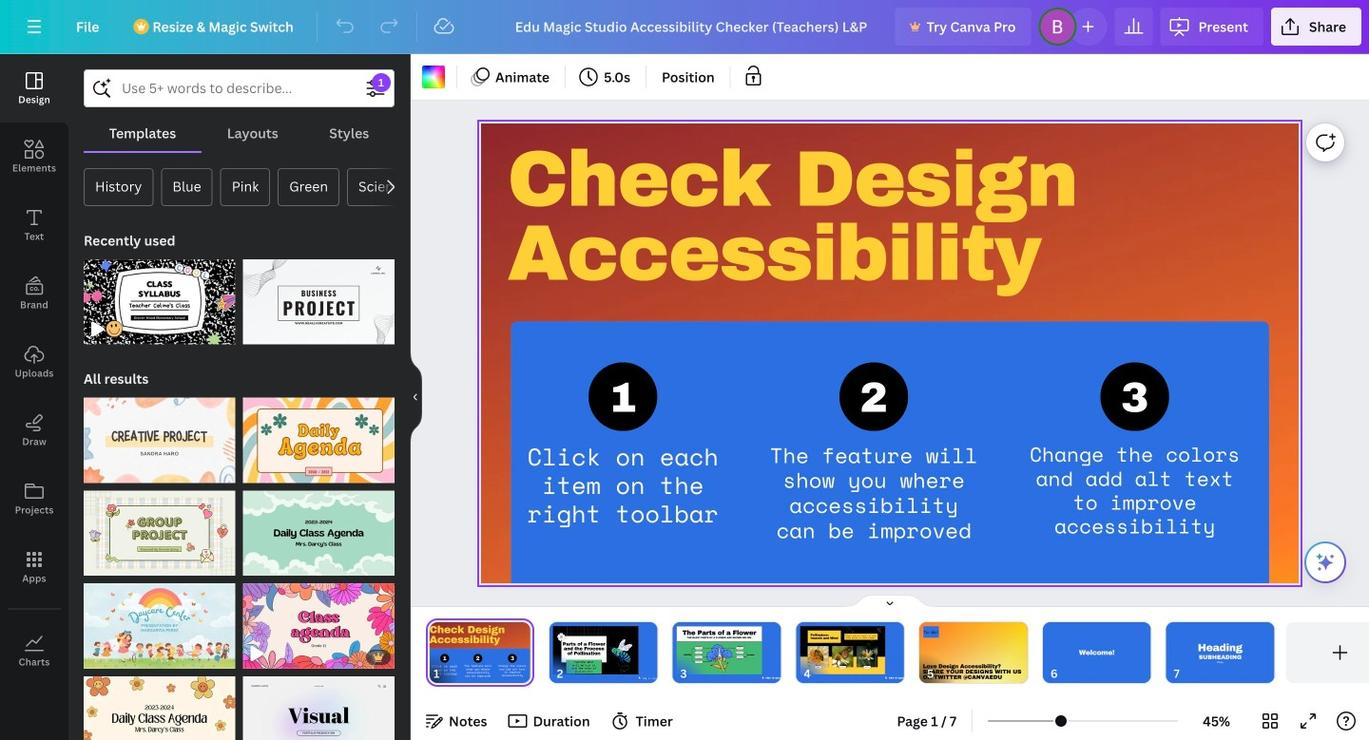 Task type: locate. For each thing, give the bounding box(es) containing it.
page 1 image
[[426, 623, 534, 684]]

orange groovy retro daily agenda presentation group
[[243, 387, 395, 484]]

hide pages image
[[845, 594, 936, 610]]

colorful watercolor creative project presentation group
[[84, 387, 235, 484]]

hide image
[[410, 352, 422, 443]]

Page title text field
[[448, 665, 456, 684]]

orange and yellow retro flower power daily class agenda template group
[[84, 666, 235, 741]]

grey minimalist business project presentation group
[[243, 248, 395, 345]]

colorful scrapbook nostalgia class syllabus blank education presentation group
[[84, 248, 235, 345]]

Use 5+ words to describe... search field
[[122, 70, 357, 107]]

blue green colorful daycare center presentation group
[[84, 573, 235, 669]]

Zoom button
[[1186, 707, 1248, 737]]



Task type: describe. For each thing, give the bounding box(es) containing it.
gradient minimal portfolio proposal presentation group
[[243, 666, 395, 741]]

side panel tab list
[[0, 54, 68, 686]]

colorful floral illustrative class agenda presentation group
[[243, 573, 395, 669]]

no colour image
[[422, 66, 445, 88]]

green colorful cute aesthetic group project presentation group
[[84, 480, 235, 577]]

canva assistant image
[[1314, 552, 1337, 574]]

Design title text field
[[500, 8, 888, 46]]

multicolor clouds daily class agenda template group
[[243, 480, 395, 577]]

main menu bar
[[0, 0, 1370, 54]]



Task type: vqa. For each thing, say whether or not it's contained in the screenshot.
Multicolor Clouds Daily Class Agenda Template group
yes



